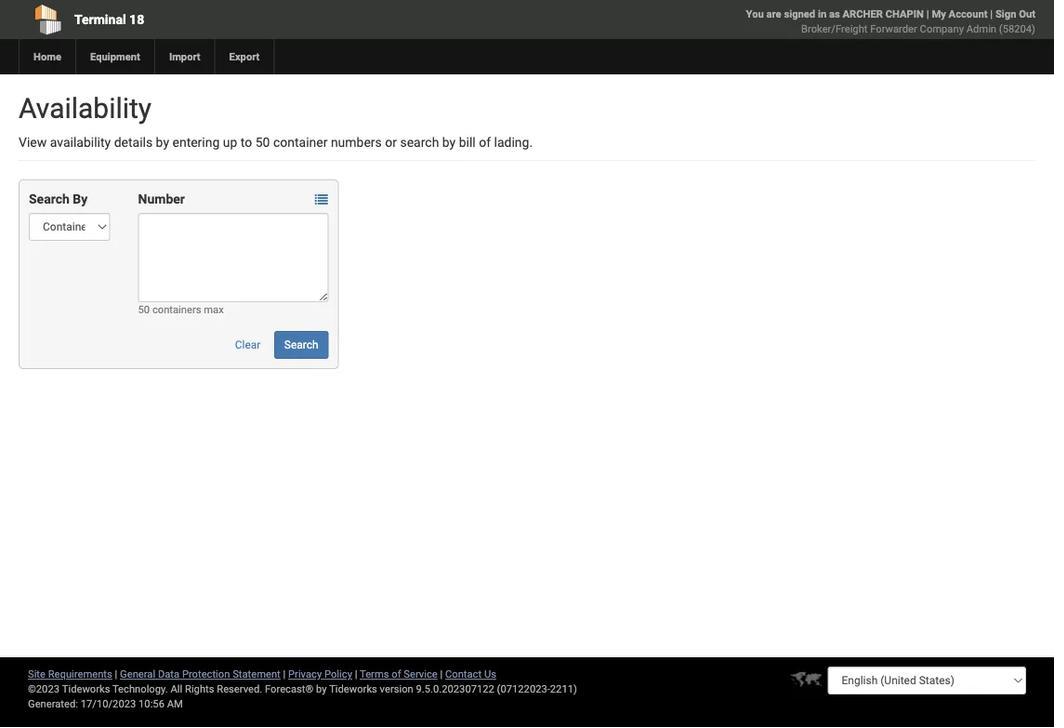 Task type: describe. For each thing, give the bounding box(es) containing it.
18
[[129, 12, 144, 27]]

as
[[829, 8, 840, 20]]

you
[[746, 8, 764, 20]]

0 vertical spatial of
[[479, 134, 491, 150]]

show list image
[[315, 193, 328, 206]]

details
[[114, 134, 153, 150]]

technology.
[[112, 683, 168, 695]]

equipment
[[90, 51, 140, 63]]

am
[[167, 698, 183, 710]]

max
[[204, 304, 224, 316]]

availability
[[19, 92, 152, 125]]

reserved.
[[217, 683, 262, 695]]

2211)
[[550, 683, 577, 695]]

2 horizontal spatial by
[[442, 134, 456, 150]]

of inside site requirements | general data protection statement | privacy policy | terms of service | contact us ©2023 tideworks technology. all rights reserved. forecast® by tideworks version 9.5.0.202307122 (07122023-2211) generated: 17/10/2023 10:56 am
[[392, 668, 401, 680]]

view availability details by entering up to 50 container numbers or search by bill of lading.
[[19, 134, 533, 150]]

search button
[[274, 331, 329, 359]]

site requirements link
[[28, 668, 112, 680]]

| left "my"
[[927, 8, 929, 20]]

policy
[[324, 668, 352, 680]]

9.5.0.202307122
[[416, 683, 494, 695]]

1 vertical spatial 50
[[138, 304, 150, 316]]

clear
[[235, 338, 261, 351]]

search for search
[[284, 338, 319, 351]]

broker/freight
[[801, 23, 868, 35]]

contact us link
[[445, 668, 496, 680]]

tideworks
[[329, 683, 377, 695]]

chapin
[[886, 8, 924, 20]]

forecast®
[[265, 683, 314, 695]]

| up forecast®
[[283, 668, 286, 680]]

site
[[28, 668, 46, 680]]

in
[[818, 8, 827, 20]]

search
[[400, 134, 439, 150]]

terminal 18 link
[[19, 0, 426, 39]]

| up 9.5.0.202307122
[[440, 668, 443, 680]]

all
[[171, 683, 182, 695]]

number
[[138, 191, 185, 206]]

(58204)
[[999, 23, 1036, 35]]

terminal 18
[[74, 12, 144, 27]]

archer
[[843, 8, 883, 20]]

import link
[[154, 39, 214, 74]]

import
[[169, 51, 200, 63]]

are
[[767, 8, 782, 20]]

version
[[380, 683, 413, 695]]

container
[[273, 134, 328, 150]]

you are signed in as archer chapin | my account | sign out broker/freight forwarder company admin (58204)
[[746, 8, 1036, 35]]

bill
[[459, 134, 476, 150]]

home link
[[19, 39, 75, 74]]

by inside site requirements | general data protection statement | privacy policy | terms of service | contact us ©2023 tideworks technology. all rights reserved. forecast® by tideworks version 9.5.0.202307122 (07122023-2211) generated: 17/10/2023 10:56 am
[[316, 683, 327, 695]]

out
[[1019, 8, 1036, 20]]

up
[[223, 134, 237, 150]]

service
[[404, 668, 438, 680]]

forwarder
[[870, 23, 917, 35]]

my account link
[[932, 8, 988, 20]]

privacy policy link
[[288, 668, 352, 680]]



Task type: locate. For each thing, give the bounding box(es) containing it.
| left sign
[[990, 8, 993, 20]]

or
[[385, 134, 397, 150]]

Number text field
[[138, 213, 329, 302]]

data
[[158, 668, 180, 680]]

search for search by
[[29, 191, 70, 206]]

protection
[[182, 668, 230, 680]]

privacy
[[288, 668, 322, 680]]

search left by
[[29, 191, 70, 206]]

export link
[[214, 39, 274, 74]]

50 right the to
[[255, 134, 270, 150]]

requirements
[[48, 668, 112, 680]]

0 horizontal spatial 50
[[138, 304, 150, 316]]

1 horizontal spatial by
[[316, 683, 327, 695]]

0 vertical spatial search
[[29, 191, 70, 206]]

0 horizontal spatial by
[[156, 134, 169, 150]]

sign
[[996, 8, 1017, 20]]

of right bill
[[479, 134, 491, 150]]

0 vertical spatial 50
[[255, 134, 270, 150]]

search by
[[29, 191, 88, 206]]

by
[[156, 134, 169, 150], [442, 134, 456, 150], [316, 683, 327, 695]]

admin
[[967, 23, 997, 35]]

rights
[[185, 683, 214, 695]]

my
[[932, 8, 946, 20]]

entering
[[172, 134, 220, 150]]

lading.
[[494, 134, 533, 150]]

50 containers max
[[138, 304, 224, 316]]

sign out link
[[996, 8, 1036, 20]]

0 horizontal spatial of
[[392, 668, 401, 680]]

statement
[[233, 668, 281, 680]]

50 left containers
[[138, 304, 150, 316]]

availability
[[50, 134, 111, 150]]

export
[[229, 51, 260, 63]]

by down privacy policy link
[[316, 683, 327, 695]]

(07122023-
[[497, 683, 550, 695]]

site requirements | general data protection statement | privacy policy | terms of service | contact us ©2023 tideworks technology. all rights reserved. forecast® by tideworks version 9.5.0.202307122 (07122023-2211) generated: 17/10/2023 10:56 am
[[28, 668, 577, 710]]

0 horizontal spatial search
[[29, 191, 70, 206]]

general data protection statement link
[[120, 668, 281, 680]]

to
[[241, 134, 252, 150]]

of up version
[[392, 668, 401, 680]]

company
[[920, 23, 964, 35]]

numbers
[[331, 134, 382, 150]]

terminal
[[74, 12, 126, 27]]

view
[[19, 134, 47, 150]]

50
[[255, 134, 270, 150], [138, 304, 150, 316]]

home
[[33, 51, 61, 63]]

containers
[[152, 304, 201, 316]]

generated:
[[28, 698, 78, 710]]

search inside 'button'
[[284, 338, 319, 351]]

account
[[949, 8, 988, 20]]

10:56
[[139, 698, 164, 710]]

general
[[120, 668, 155, 680]]

©2023 tideworks
[[28, 683, 110, 695]]

|
[[927, 8, 929, 20], [990, 8, 993, 20], [115, 668, 117, 680], [283, 668, 286, 680], [355, 668, 357, 680], [440, 668, 443, 680]]

search right clear
[[284, 338, 319, 351]]

1 vertical spatial of
[[392, 668, 401, 680]]

us
[[484, 668, 496, 680]]

by right the 'details'
[[156, 134, 169, 150]]

equipment link
[[75, 39, 154, 74]]

of
[[479, 134, 491, 150], [392, 668, 401, 680]]

search
[[29, 191, 70, 206], [284, 338, 319, 351]]

by left bill
[[442, 134, 456, 150]]

| left general
[[115, 668, 117, 680]]

by
[[73, 191, 88, 206]]

17/10/2023
[[81, 698, 136, 710]]

terms of service link
[[360, 668, 438, 680]]

signed
[[784, 8, 816, 20]]

1 horizontal spatial search
[[284, 338, 319, 351]]

1 horizontal spatial of
[[479, 134, 491, 150]]

| up tideworks
[[355, 668, 357, 680]]

clear button
[[225, 331, 271, 359]]

1 horizontal spatial 50
[[255, 134, 270, 150]]

terms
[[360, 668, 389, 680]]

1 vertical spatial search
[[284, 338, 319, 351]]

contact
[[445, 668, 482, 680]]



Task type: vqa. For each thing, say whether or not it's contained in the screenshot.
20' Drop
no



